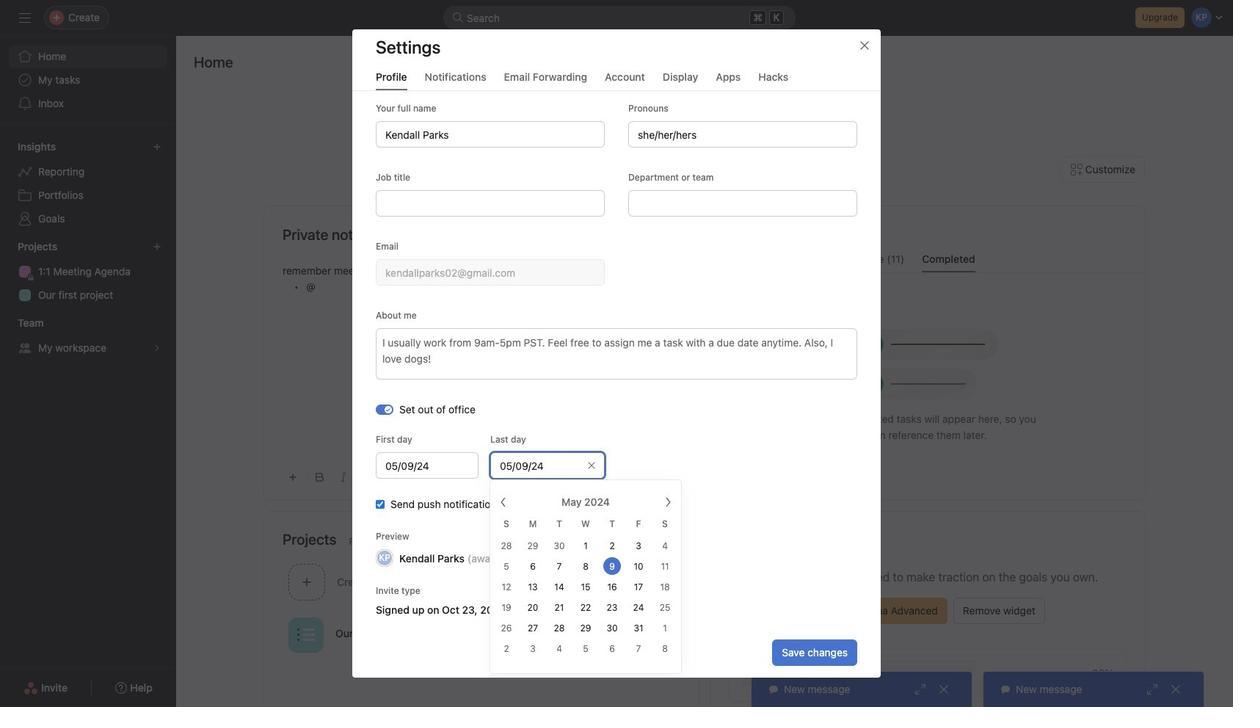 Task type: vqa. For each thing, say whether or not it's contained in the screenshot.
Next month "Image" in the bottom of the page
yes



Task type: locate. For each thing, give the bounding box(es) containing it.
None checkbox
[[376, 500, 385, 509]]

1 close image from the left
[[938, 684, 950, 695]]

2 expand new message image from the left
[[1147, 684, 1159, 695]]

close image
[[938, 684, 950, 695], [1170, 684, 1182, 695]]

teams element
[[0, 310, 176, 363]]

expand new message image
[[915, 684, 927, 695], [1147, 684, 1159, 695]]

global element
[[0, 36, 176, 124]]

switch
[[376, 404, 394, 414]]

0 horizontal spatial expand new message image
[[915, 684, 927, 695]]

1 horizontal spatial expand new message image
[[1147, 684, 1159, 695]]

link image
[[527, 473, 536, 482]]

document
[[283, 263, 681, 454]]

1 horizontal spatial close image
[[1170, 684, 1182, 695]]

code image
[[410, 473, 418, 482]]

1 expand new message image from the left
[[915, 684, 927, 695]]

numbered list image
[[457, 473, 465, 482]]

toolbar
[[283, 460, 681, 493]]

projects element
[[0, 233, 176, 310]]

None text field
[[376, 121, 605, 148], [376, 190, 605, 217], [376, 452, 479, 479], [376, 121, 605, 148], [376, 190, 605, 217], [376, 452, 479, 479]]

insights element
[[0, 134, 176, 233]]

expand new message image for second close icon from the left
[[1147, 684, 1159, 695]]

None text field
[[628, 190, 858, 217], [376, 259, 605, 286], [628, 190, 858, 217], [376, 259, 605, 286]]

prominent image
[[452, 12, 464, 23]]

bulleted list image
[[433, 473, 442, 482]]

0 horizontal spatial close image
[[938, 684, 950, 695]]

clear date image
[[587, 461, 596, 470]]



Task type: describe. For each thing, give the bounding box(es) containing it.
list image
[[297, 626, 315, 644]]

people image
[[497, 573, 514, 591]]

at mention image
[[576, 471, 588, 483]]

I usually work from 9am-5pm PST. Feel free to assign me a task with a due date anytime. Also, I love dogs! text field
[[376, 328, 858, 380]]

next month image
[[662, 496, 674, 508]]

2 close image from the left
[[1170, 684, 1182, 695]]

expand new message image for 1st close icon from left
[[915, 684, 927, 695]]

close image
[[859, 40, 871, 51]]

Optional text field
[[490, 452, 605, 479]]

decrease list indent image
[[480, 473, 489, 482]]

increase list indent image
[[504, 473, 512, 482]]

previous month image
[[498, 496, 510, 508]]

hide sidebar image
[[19, 12, 31, 23]]

strikethrough image
[[386, 473, 395, 482]]

Third-person pronouns (e.g. she/her/hers) text field
[[628, 121, 858, 148]]

bold image
[[316, 473, 325, 482]]

italics image
[[339, 473, 348, 482]]



